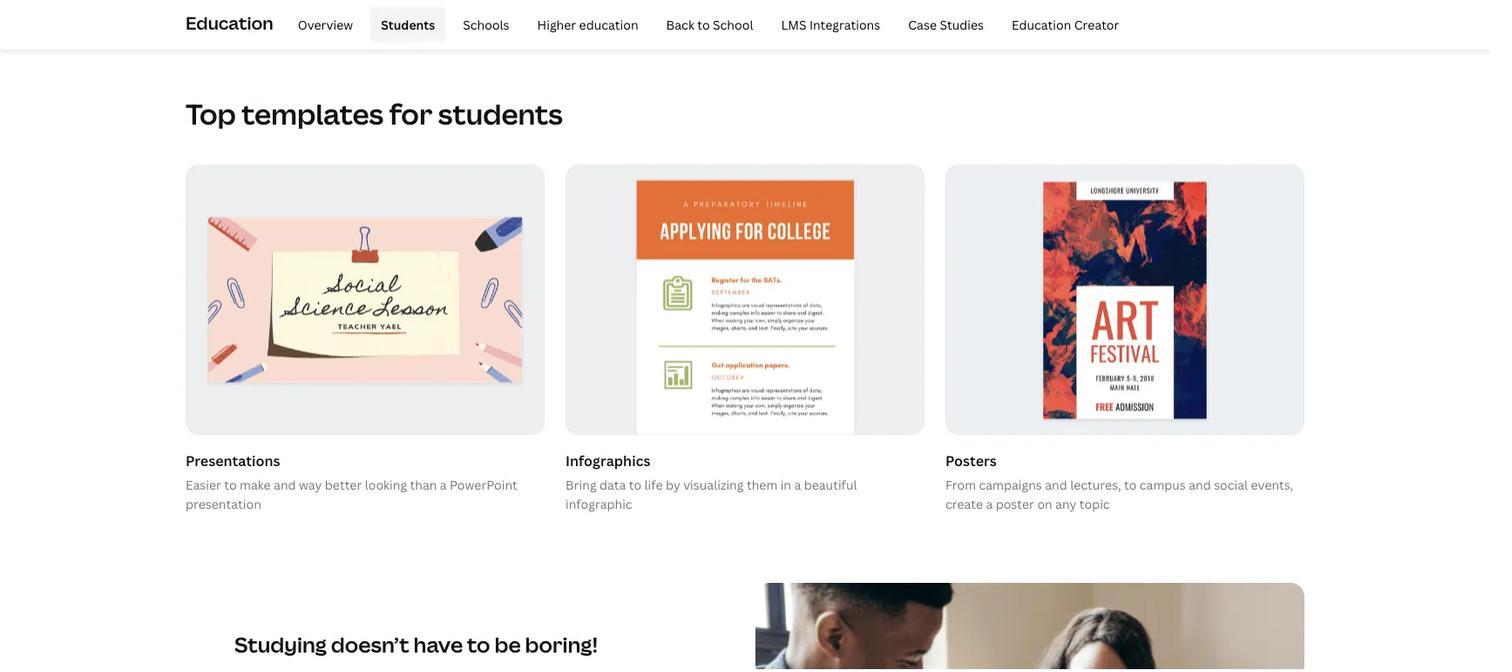 Task type: vqa. For each thing, say whether or not it's contained in the screenshot.
the left a
yes



Task type: locate. For each thing, give the bounding box(es) containing it.
any
[[1055, 496, 1077, 512]]

to left be at the left of the page
[[467, 631, 490, 659]]

to right the back in the left top of the page
[[697, 16, 710, 33]]

menu bar
[[280, 7, 1130, 42]]

0 horizontal spatial education
[[186, 10, 273, 34]]

by
[[666, 476, 680, 493]]

a right "in"
[[794, 476, 801, 493]]

to inside menu bar
[[697, 16, 710, 33]]

visualizing
[[683, 476, 744, 493]]

higher education link
[[527, 7, 649, 42]]

higher
[[537, 16, 576, 33]]

a inside easier to make and way better looking than a powerpoint presentation
[[440, 476, 447, 493]]

studies
[[940, 16, 984, 33]]

education inside education creator link
[[1012, 16, 1071, 33]]

and
[[274, 476, 296, 493], [1045, 476, 1067, 493], [1189, 476, 1211, 493]]

1 horizontal spatial and
[[1045, 476, 1067, 493]]

education
[[186, 10, 273, 34], [1012, 16, 1071, 33]]

infographics
[[566, 451, 650, 470]]

to left life
[[629, 476, 641, 493]]

a for presentations
[[440, 476, 447, 493]]

2 horizontal spatial and
[[1189, 476, 1211, 493]]

menu bar containing overview
[[280, 7, 1130, 42]]

1 and from the left
[[274, 476, 296, 493]]

from campaigns and lectures, to campus and social events, create a poster on any topic
[[945, 476, 1293, 512]]

better
[[325, 476, 362, 493]]

0 horizontal spatial and
[[274, 476, 296, 493]]

easier
[[186, 476, 221, 493]]

0 horizontal spatial a
[[440, 476, 447, 493]]

boring!
[[525, 631, 598, 659]]

data
[[600, 476, 626, 493]]

poster
[[996, 496, 1034, 512]]

case
[[908, 16, 937, 33]]

case studies link
[[898, 7, 994, 42]]

a for infographics
[[794, 476, 801, 493]]

school
[[713, 16, 753, 33]]

for
[[389, 95, 432, 132]]

be
[[494, 631, 521, 659]]

1 horizontal spatial a
[[794, 476, 801, 493]]

to inside from campaigns and lectures, to campus and social events, create a poster on any topic
[[1124, 476, 1137, 493]]

a right create
[[986, 496, 993, 512]]

infographic
[[566, 496, 632, 512]]

and up any
[[1045, 476, 1067, 493]]

them
[[747, 476, 778, 493]]

lms integrations link
[[771, 7, 891, 42]]

1 horizontal spatial education
[[1012, 16, 1071, 33]]

student presentation image
[[186, 165, 544, 434]]

templates
[[242, 95, 384, 132]]

higher education
[[537, 16, 638, 33]]

education for education creator
[[1012, 16, 1071, 33]]

bring data to life by visualizing them in a beautiful infographic
[[566, 476, 857, 512]]

presentation
[[186, 496, 261, 512]]

create
[[945, 496, 983, 512]]

to
[[697, 16, 710, 33], [224, 476, 237, 493], [629, 476, 641, 493], [1124, 476, 1137, 493], [467, 631, 490, 659]]

2 horizontal spatial a
[[986, 496, 993, 512]]

a inside bring data to life by visualizing them in a beautiful infographic
[[794, 476, 801, 493]]

powerpoint
[[450, 476, 517, 493]]

bring
[[566, 476, 597, 493]]

to up presentation
[[224, 476, 237, 493]]

beautiful
[[804, 476, 857, 493]]

education for education
[[186, 10, 273, 34]]

student poster image
[[946, 165, 1304, 434]]

a right than
[[440, 476, 447, 493]]

presentations
[[186, 451, 280, 470]]

a
[[440, 476, 447, 493], [794, 476, 801, 493], [986, 496, 993, 512]]

and left way at the left bottom
[[274, 476, 296, 493]]

to left campus
[[1124, 476, 1137, 493]]

students link
[[370, 7, 445, 42]]

integrations
[[809, 16, 880, 33]]

and left the social at the right of page
[[1189, 476, 1211, 493]]



Task type: describe. For each thing, give the bounding box(es) containing it.
case studies
[[908, 16, 984, 33]]

and inside easier to make and way better looking than a powerpoint presentation
[[274, 476, 296, 493]]

to inside bring data to life by visualizing them in a beautiful infographic
[[629, 476, 641, 493]]

3 and from the left
[[1189, 476, 1211, 493]]

looking
[[365, 476, 407, 493]]

studying doesn't have to be boring!
[[234, 631, 598, 659]]

life
[[644, 476, 663, 493]]

way
[[299, 476, 322, 493]]

education
[[579, 16, 638, 33]]

education creator link
[[1001, 7, 1130, 42]]

in
[[780, 476, 791, 493]]

2 and from the left
[[1045, 476, 1067, 493]]

lms
[[781, 16, 806, 33]]

events,
[[1251, 476, 1293, 493]]

a inside from campaigns and lectures, to campus and social events, create a poster on any topic
[[986, 496, 993, 512]]

schools link
[[452, 7, 520, 42]]

schools
[[463, 16, 509, 33]]

creator
[[1074, 16, 1119, 33]]

back to school link
[[656, 7, 764, 42]]

than
[[410, 476, 437, 493]]

students
[[381, 16, 435, 33]]

overview link
[[287, 7, 364, 42]]

studying
[[234, 631, 327, 659]]

make
[[240, 476, 271, 493]]

campus
[[1140, 476, 1186, 493]]

have
[[414, 631, 463, 659]]

back to school
[[666, 16, 753, 33]]

back
[[666, 16, 694, 33]]

overview
[[298, 16, 353, 33]]

from
[[945, 476, 976, 493]]

on
[[1037, 496, 1052, 512]]

topic
[[1080, 496, 1110, 512]]

easier to make and way better looking than a powerpoint presentation
[[186, 476, 517, 512]]

top templates for students
[[186, 95, 563, 132]]

social
[[1214, 476, 1248, 493]]

posters
[[945, 451, 997, 470]]

education creator
[[1012, 16, 1119, 33]]

lectures,
[[1070, 476, 1121, 493]]

student infographic image
[[566, 165, 924, 434]]

top
[[186, 95, 236, 132]]

to inside easier to make and way better looking than a powerpoint presentation
[[224, 476, 237, 493]]

students
[[438, 95, 563, 132]]

campaigns
[[979, 476, 1042, 493]]

doesn't
[[331, 631, 409, 659]]

lms integrations
[[781, 16, 880, 33]]



